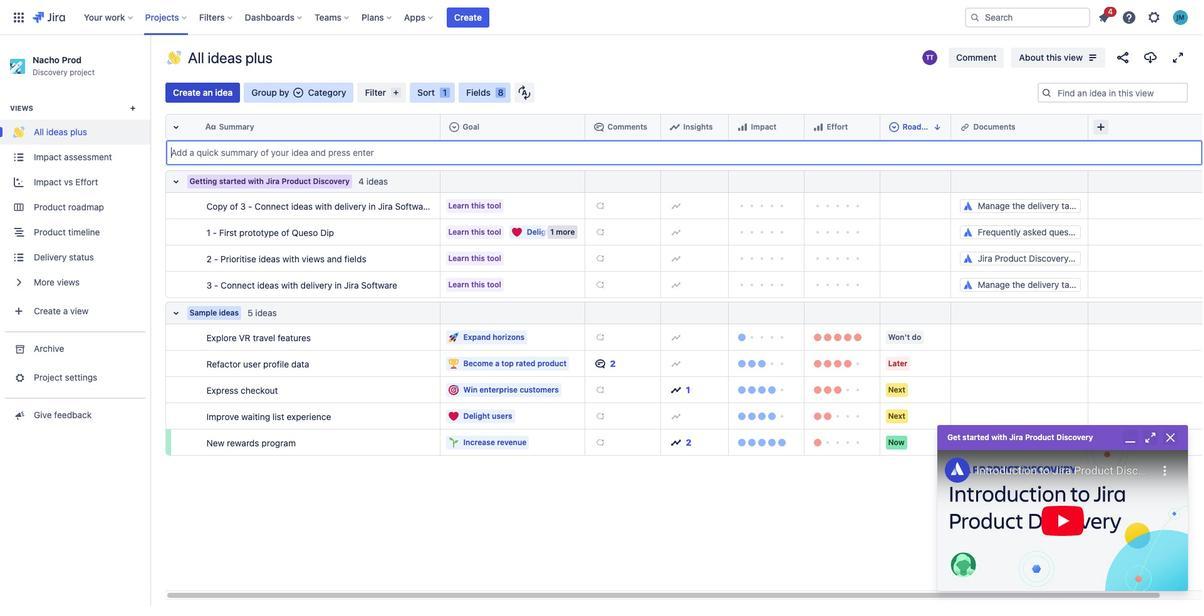 Task type: describe. For each thing, give the bounding box(es) containing it.
- for connect
[[214, 280, 218, 291]]

views inside jira product discovery navigation element
[[57, 277, 80, 288]]

next for express checkout
[[889, 385, 906, 395]]

product timeline link
[[0, 220, 150, 245]]

:wave: image inside all ideas plus link
[[13, 127, 24, 138]]

learn this tool for copy of 3 - connect ideas with delivery in jira software
[[449, 201, 502, 210]]

give feedback
[[34, 410, 92, 421]]

2 tool from the top
[[487, 227, 502, 237]]

do
[[913, 333, 922, 342]]

won't
[[889, 333, 911, 342]]

1 vertical spatial delivery
[[301, 280, 333, 291]]

effort image
[[814, 122, 824, 132]]

learn this tool for 3 - connect ideas with delivery in jira software
[[449, 280, 502, 289]]

2 learn from the top
[[449, 227, 469, 237]]

comment button
[[949, 48, 1005, 68]]

- for first
[[213, 227, 217, 238]]

effort button
[[810, 117, 876, 137]]

this for 2 - prioritise ideas with views and fields
[[471, 254, 485, 263]]

learn for 3 - connect ideas with delivery in jira software
[[449, 280, 469, 289]]

effort inside button
[[827, 122, 849, 131]]

comments button
[[590, 117, 656, 137]]

delivery status
[[34, 252, 94, 263]]

travel
[[253, 333, 275, 343]]

view for create a view
[[70, 306, 89, 317]]

jira down 4 ideas
[[378, 201, 393, 212]]

this for 3 - connect ideas with delivery in jira software
[[471, 280, 485, 289]]

this inside popup button
[[1047, 52, 1062, 63]]

1 horizontal spatial :wave: image
[[167, 51, 181, 65]]

later
[[889, 359, 908, 368]]

expand
[[464, 333, 491, 342]]

all inside jira product discovery navigation element
[[34, 127, 44, 138]]

about this view button
[[1012, 48, 1106, 68]]

1 horizontal spatial in
[[369, 201, 376, 212]]

delivery status link
[[0, 245, 150, 271]]

nacho prod discovery project
[[33, 55, 95, 77]]

learn this tool for 2 - prioritise ideas with views and fields
[[449, 254, 502, 263]]

search image
[[971, 12, 981, 22]]

create an idea button
[[166, 83, 240, 103]]

win enterprise customers
[[464, 385, 559, 395]]

comments
[[608, 122, 648, 131]]

1 vertical spatial in
[[335, 280, 342, 291]]

ideas inside group
[[46, 127, 68, 138]]

insights
[[684, 122, 713, 131]]

feedback image
[[12, 410, 25, 422]]

a for create
[[63, 306, 68, 317]]

group by
[[252, 87, 289, 98]]

1 more
[[551, 227, 575, 237]]

roadmap button
[[886, 117, 947, 137]]

sample
[[190, 309, 217, 318]]

impact button
[[734, 117, 800, 137]]

new
[[207, 438, 225, 449]]

get started with jira product discovery
[[948, 433, 1094, 443]]

impact vs effort
[[34, 177, 98, 188]]

project settings image
[[12, 372, 25, 385]]

settings image
[[1148, 10, 1163, 25]]

insights image
[[670, 122, 680, 132]]

top
[[502, 359, 514, 368]]

discovery for get
[[1057, 433, 1094, 443]]

dashboards
[[245, 12, 295, 22]]

getting started with jira product discovery
[[190, 177, 350, 186]]

rewards
[[227, 438, 259, 449]]

- up prototype
[[248, 201, 252, 212]]

collapse all image
[[168, 120, 183, 135]]

your work button
[[80, 7, 138, 27]]

create for create a view
[[34, 306, 61, 317]]

0 vertical spatial software
[[395, 201, 432, 212]]

horizons
[[493, 333, 525, 342]]

checkout
[[241, 385, 278, 396]]

refactor
[[207, 359, 241, 370]]

1 vertical spatial software
[[361, 280, 398, 291]]

delivery
[[34, 252, 67, 263]]

impact vs effort link
[[0, 170, 150, 195]]

nacho
[[33, 55, 60, 65]]

summary image
[[205, 122, 215, 132]]

0 horizontal spatial 3
[[207, 280, 212, 291]]

plus for :wave: image within all ideas plus link
[[70, 127, 87, 138]]

tool for 2 - prioritise ideas with views and fields
[[487, 254, 502, 263]]

waiting
[[242, 412, 270, 422]]

1 vertical spatial 2 button
[[666, 433, 724, 453]]

1 vertical spatial delight users
[[464, 412, 513, 421]]

by
[[279, 87, 289, 98]]

share image
[[1116, 50, 1131, 65]]

impact for impact assessment
[[34, 152, 62, 163]]

product roadmap link
[[0, 195, 150, 220]]

1 horizontal spatial :wave: image
[[167, 51, 181, 65]]

create button
[[447, 7, 490, 27]]

started for get
[[963, 433, 990, 443]]

Find an idea in this view field
[[1055, 84, 1188, 102]]

new rewards program
[[207, 438, 296, 449]]

roadmap image
[[889, 122, 900, 132]]

archive button
[[0, 337, 150, 362]]

fields
[[467, 87, 491, 98]]

:wave: image inside all ideas plus link
[[13, 127, 24, 138]]

create for create
[[455, 12, 482, 22]]

learn for 2 - prioritise ideas with views and fields
[[449, 254, 469, 263]]

with up the dip
[[315, 201, 332, 212]]

hyperlink image
[[960, 122, 970, 132]]

with right "get"
[[992, 433, 1008, 443]]

more views link
[[0, 271, 150, 296]]

sample ideas
[[190, 309, 239, 318]]

all ideas plus for :wave: image to the right
[[188, 49, 273, 66]]

4 ideas
[[359, 176, 388, 187]]

jira up 1 - first prototype of queso dip
[[266, 177, 280, 186]]

feedback
[[54, 410, 92, 421]]

jira down "fields" at the left of the page
[[344, 280, 359, 291]]

first
[[219, 227, 237, 238]]

plans button
[[358, 7, 397, 27]]

product
[[538, 359, 567, 368]]

goal
[[463, 122, 480, 131]]

1 horizontal spatial delivery
[[335, 201, 366, 212]]

show description image
[[1086, 50, 1101, 65]]

4 for 4
[[1109, 7, 1114, 16]]

filter
[[365, 87, 386, 98]]

2 - prioritise ideas with views and fields
[[207, 254, 367, 264]]

comments image
[[594, 122, 604, 132]]

0 vertical spatial 3
[[241, 201, 246, 212]]

create an idea
[[173, 87, 233, 98]]

your work
[[84, 12, 125, 22]]

customers
[[520, 385, 559, 395]]

documents button
[[957, 117, 1084, 137]]

8
[[498, 87, 504, 98]]

explore vr travel features
[[207, 333, 311, 343]]

roadmap
[[903, 122, 938, 131]]

4 for 4 ideas
[[359, 176, 364, 187]]

timeline
[[68, 227, 100, 238]]

program
[[262, 438, 296, 449]]

apps button
[[401, 7, 438, 27]]

2 learn this tool from the top
[[449, 227, 502, 237]]

rated
[[516, 359, 536, 368]]

improve waiting list experience
[[207, 412, 331, 422]]

project
[[70, 68, 95, 77]]

prod
[[62, 55, 82, 65]]

0 horizontal spatial delight
[[464, 412, 490, 421]]

revenue
[[497, 438, 527, 447]]

2 for topmost "2" button
[[610, 358, 616, 369]]

1 horizontal spatial delight
[[527, 227, 554, 237]]

now
[[889, 438, 905, 447]]

notifications image
[[1097, 10, 1112, 25]]

tool for copy of 3 - connect ideas with delivery in jira software
[[487, 201, 502, 210]]

1 vertical spatial connect
[[221, 280, 255, 291]]

export image
[[1144, 50, 1159, 65]]

1 horizontal spatial views
[[302, 254, 325, 264]]

1 horizontal spatial delight users
[[527, 227, 576, 237]]

goal image
[[449, 122, 459, 132]]

views
[[10, 104, 33, 112]]

0 vertical spatial users
[[556, 227, 576, 237]]



Task type: vqa. For each thing, say whether or not it's contained in the screenshot.
best
no



Task type: locate. For each thing, give the bounding box(es) containing it.
banner containing your work
[[0, 0, 1204, 35]]

header.desc image
[[933, 122, 943, 132]]

1 - first prototype of queso dip
[[207, 227, 334, 238]]

1 vertical spatial discovery
[[313, 177, 350, 186]]

started right "get"
[[963, 433, 990, 443]]

next up now
[[889, 412, 906, 421]]

1 next from the top
[[889, 385, 906, 395]]

discovery inside nacho prod discovery project
[[33, 68, 68, 77]]

delivery down 4 ideas
[[335, 201, 366, 212]]

3 tool from the top
[[487, 254, 502, 263]]

impact for impact
[[752, 122, 777, 131]]

0 vertical spatial plus
[[246, 49, 273, 66]]

2 insights image from the top
[[671, 438, 681, 448]]

0 horizontal spatial 4
[[359, 176, 364, 187]]

0 vertical spatial view
[[1065, 52, 1084, 63]]

prioritise
[[221, 254, 256, 264]]

become a top rated product
[[464, 359, 567, 368]]

dashboards button
[[241, 7, 307, 27]]

1 horizontal spatial create
[[173, 87, 201, 98]]

:wave: image down views at the top of the page
[[13, 127, 24, 138]]

views
[[302, 254, 325, 264], [57, 277, 80, 288]]

users
[[556, 227, 576, 237], [492, 412, 513, 421]]

0 vertical spatial of
[[230, 201, 238, 212]]

0 horizontal spatial :wave: image
[[13, 127, 24, 138]]

1 insights image from the top
[[671, 385, 681, 395]]

0 vertical spatial delight users
[[527, 227, 576, 237]]

a left the top
[[496, 359, 500, 368]]

0 horizontal spatial delivery
[[301, 280, 333, 291]]

3 right copy
[[241, 201, 246, 212]]

view left show description image
[[1065, 52, 1084, 63]]

0 horizontal spatial all
[[34, 127, 44, 138]]

delivery down and
[[301, 280, 333, 291]]

impact inside button
[[752, 122, 777, 131]]

0 horizontal spatial 2
[[207, 254, 212, 264]]

1 horizontal spatial 3
[[241, 201, 246, 212]]

2 vertical spatial create
[[34, 306, 61, 317]]

add image
[[595, 227, 605, 237], [595, 227, 605, 237], [671, 227, 681, 237], [595, 280, 605, 290], [671, 333, 681, 343], [671, 359, 681, 369], [595, 412, 605, 422], [595, 438, 605, 448]]

connect
[[255, 201, 289, 212], [221, 280, 255, 291]]

0 vertical spatial insights image
[[671, 385, 681, 395]]

category
[[308, 87, 346, 98]]

profile
[[263, 359, 289, 370]]

about
[[1020, 52, 1045, 63]]

0 vertical spatial next
[[889, 385, 906, 395]]

1 vertical spatial users
[[492, 412, 513, 421]]

started for getting
[[219, 177, 246, 186]]

a down more views link
[[63, 306, 68, 317]]

with up 3 - connect ideas with delivery in jira software at the top of the page
[[283, 254, 300, 264]]

your profile and settings image
[[1174, 10, 1189, 25]]

impact right impact "icon"
[[752, 122, 777, 131]]

with up prototype
[[248, 177, 264, 186]]

of left queso
[[281, 227, 290, 238]]

0 vertical spatial 4
[[1109, 7, 1114, 16]]

create right apps dropdown button
[[455, 12, 482, 22]]

in down 4 ideas
[[369, 201, 376, 212]]

connect down getting started with jira product discovery
[[255, 201, 289, 212]]

0 horizontal spatial users
[[492, 412, 513, 421]]

prototype
[[239, 227, 279, 238]]

plus for :wave: image to the right
[[246, 49, 273, 66]]

product timeline
[[34, 227, 100, 238]]

1 vertical spatial create
[[173, 87, 201, 98]]

0 horizontal spatial :wave: image
[[13, 127, 24, 138]]

all
[[188, 49, 204, 66], [34, 127, 44, 138]]

view
[[1065, 52, 1084, 63], [70, 306, 89, 317]]

primary element
[[8, 0, 956, 35]]

1 horizontal spatial 2 button
[[666, 433, 724, 453]]

2 vertical spatial impact
[[34, 177, 62, 188]]

0 horizontal spatial views
[[57, 277, 80, 288]]

:rocket: image
[[449, 333, 459, 343], [449, 333, 459, 343]]

1 learn from the top
[[449, 201, 469, 210]]

insights image inside "2" button
[[671, 438, 681, 448]]

1 vertical spatial 3
[[207, 280, 212, 291]]

Add a quick summary of your idea and press enter field
[[167, 142, 1202, 164]]

create left an
[[173, 87, 201, 98]]

3 up sample ideas
[[207, 280, 212, 291]]

1
[[443, 87, 447, 98], [207, 227, 211, 238], [551, 227, 554, 237], [686, 385, 691, 395]]

dip
[[321, 227, 334, 238]]

0 vertical spatial :wave: image
[[167, 51, 181, 65]]

1 vertical spatial impact
[[34, 152, 62, 163]]

insights image
[[671, 385, 681, 395], [671, 438, 681, 448]]

filters button
[[196, 7, 237, 27]]

vs
[[64, 177, 73, 188]]

1 vertical spatial started
[[963, 433, 990, 443]]

0 horizontal spatial view
[[70, 306, 89, 317]]

help image
[[1122, 10, 1137, 25]]

view inside "popup button"
[[70, 306, 89, 317]]

this
[[1047, 52, 1062, 63], [471, 201, 485, 210], [471, 227, 485, 237], [471, 254, 485, 263], [471, 280, 485, 289]]

queso
[[292, 227, 318, 238]]

all ideas plus up the idea
[[188, 49, 273, 66]]

1 horizontal spatial 2
[[610, 358, 616, 369]]

summary
[[219, 122, 254, 131]]

:heart: image
[[512, 227, 522, 237], [512, 227, 522, 237], [449, 412, 459, 422], [449, 412, 459, 422]]

1 vertical spatial :wave: image
[[13, 127, 24, 138]]

discovery for getting
[[313, 177, 350, 186]]

1 horizontal spatial started
[[963, 433, 990, 443]]

vr
[[239, 333, 251, 343]]

started right getting
[[219, 177, 246, 186]]

0 vertical spatial connect
[[255, 201, 289, 212]]

apps
[[404, 12, 426, 22]]

single select dropdown image
[[293, 88, 303, 98]]

copy of 3 - connect ideas with delivery in jira software
[[207, 201, 432, 212]]

jira product discovery navigation element
[[0, 35, 150, 607]]

impact for impact vs effort
[[34, 177, 62, 188]]

next for improve waiting list experience
[[889, 412, 906, 421]]

4 tool from the top
[[487, 280, 502, 289]]

1 inside button
[[686, 385, 691, 395]]

1 vertical spatial effort
[[75, 177, 98, 188]]

of right copy
[[230, 201, 238, 212]]

:trophy: image
[[449, 359, 459, 369]]

your
[[84, 12, 103, 22]]

0 vertical spatial :wave: image
[[167, 51, 181, 65]]

insights image for 1
[[671, 385, 681, 395]]

settings
[[65, 373, 97, 383]]

1 horizontal spatial 4
[[1109, 7, 1114, 16]]

0 vertical spatial all
[[188, 49, 204, 66]]

view down more views link
[[70, 306, 89, 317]]

2 horizontal spatial 2
[[686, 437, 692, 448]]

0 vertical spatial create
[[455, 12, 482, 22]]

express
[[207, 385, 238, 396]]

1 vertical spatial all ideas plus
[[34, 127, 87, 138]]

a inside the create a view "popup button"
[[63, 306, 68, 317]]

all ideas plus inside jira product discovery navigation element
[[34, 127, 87, 138]]

1 horizontal spatial all
[[188, 49, 204, 66]]

0 horizontal spatial started
[[219, 177, 246, 186]]

learn this tool
[[449, 201, 502, 210], [449, 227, 502, 237], [449, 254, 502, 263], [449, 280, 502, 289]]

impact left vs
[[34, 177, 62, 188]]

getting
[[190, 177, 217, 186]]

learn
[[449, 201, 469, 210], [449, 227, 469, 237], [449, 254, 469, 263], [449, 280, 469, 289]]

-
[[248, 201, 252, 212], [213, 227, 217, 238], [214, 254, 218, 264], [214, 280, 218, 291]]

impact assessment link
[[0, 145, 150, 170]]

Search field
[[966, 7, 1091, 27]]

4 learn this tool from the top
[[449, 280, 502, 289]]

impact up impact vs effort
[[34, 152, 62, 163]]

5 ideas
[[248, 308, 277, 319]]

2 next from the top
[[889, 412, 906, 421]]

plus inside group
[[70, 127, 87, 138]]

create
[[455, 12, 482, 22], [173, 87, 201, 98], [34, 306, 61, 317]]

autosave is enabled image
[[519, 85, 531, 100]]

delight up increase
[[464, 412, 490, 421]]

:trophy: image
[[449, 359, 459, 369]]

1 vertical spatial insights image
[[671, 438, 681, 448]]

banner
[[0, 0, 1204, 35]]

1 learn this tool from the top
[[449, 201, 502, 210]]

all ideas plus for :wave: image within all ideas plus link
[[34, 127, 87, 138]]

0 vertical spatial views
[[302, 254, 325, 264]]

1 tool from the top
[[487, 201, 502, 210]]

list
[[273, 412, 285, 422]]

a for become
[[496, 359, 500, 368]]

0 vertical spatial all ideas plus
[[188, 49, 273, 66]]

create a view
[[34, 306, 89, 317]]

1 horizontal spatial view
[[1065, 52, 1084, 63]]

effort right "effort" icon
[[827, 122, 849, 131]]

1 horizontal spatial discovery
[[313, 177, 350, 186]]

explore
[[207, 333, 237, 343]]

express checkout
[[207, 385, 278, 396]]

4 learn from the top
[[449, 280, 469, 289]]

polaris common.ui.field config.add.add more.icon image
[[1094, 120, 1109, 135]]

effort inside group
[[75, 177, 98, 188]]

plus up group
[[246, 49, 273, 66]]

delight
[[527, 227, 554, 237], [464, 412, 490, 421]]

get
[[948, 433, 961, 443]]

create inside button
[[455, 12, 482, 22]]

insights image for 2
[[671, 438, 681, 448]]

1 horizontal spatial users
[[556, 227, 576, 237]]

current project sidebar image
[[137, 50, 164, 75]]

and
[[327, 254, 342, 264]]

2 right comments image
[[610, 358, 616, 369]]

comments image
[[595, 359, 605, 369]]

1 horizontal spatial of
[[281, 227, 290, 238]]

insights button
[[666, 117, 724, 137]]

projects button
[[141, 7, 192, 27]]

fields
[[345, 254, 367, 264]]

0 horizontal spatial all ideas plus
[[34, 127, 87, 138]]

effort
[[827, 122, 849, 131], [75, 177, 98, 188]]

insights image inside the "1" button
[[671, 385, 681, 395]]

2 vertical spatial discovery
[[1057, 433, 1094, 443]]

in
[[369, 201, 376, 212], [335, 280, 342, 291]]

:dart: image
[[449, 385, 459, 395], [449, 385, 459, 395]]

0 horizontal spatial a
[[63, 306, 68, 317]]

group
[[0, 88, 150, 332]]

all up create an idea
[[188, 49, 204, 66]]

jira image
[[33, 10, 65, 25], [33, 10, 65, 25]]

group containing all ideas plus
[[0, 88, 150, 332]]

- left prioritise
[[214, 254, 218, 264]]

product inside 'link'
[[34, 202, 66, 213]]

filters
[[199, 12, 225, 22]]

appswitcher icon image
[[11, 10, 26, 25]]

tool for 3 - connect ideas with delivery in jira software
[[487, 280, 502, 289]]

learn for copy of 3 - connect ideas with delivery in jira software
[[449, 201, 469, 210]]

cell
[[183, 114, 197, 140], [441, 114, 586, 140], [586, 114, 662, 140], [662, 114, 729, 140], [729, 114, 805, 140], [805, 114, 881, 140], [881, 114, 952, 140], [952, 114, 1089, 140], [1089, 114, 1204, 140], [183, 193, 197, 219], [1089, 193, 1204, 219], [183, 219, 197, 246], [881, 219, 952, 246], [1089, 219, 1204, 246], [183, 246, 197, 272], [881, 246, 952, 272], [1089, 246, 1204, 272], [183, 272, 197, 298], [881, 272, 952, 298], [1089, 272, 1204, 298], [183, 325, 197, 351], [952, 325, 1089, 351], [1089, 325, 1204, 351], [183, 351, 197, 377], [952, 351, 1089, 377], [1089, 351, 1204, 377], [183, 377, 197, 404], [952, 377, 1089, 404], [1089, 377, 1204, 404], [183, 404, 197, 430], [1089, 404, 1204, 430], [183, 430, 197, 457], [1089, 430, 1204, 457]]

3 learn from the top
[[449, 254, 469, 263]]

create inside "popup button"
[[34, 306, 61, 317]]

1 vertical spatial :wave: image
[[13, 127, 24, 138]]

1 vertical spatial 2
[[610, 358, 616, 369]]

tool
[[487, 201, 502, 210], [487, 227, 502, 237], [487, 254, 502, 263], [487, 280, 502, 289]]

0 horizontal spatial plus
[[70, 127, 87, 138]]

summary button
[[202, 117, 435, 137]]

0 vertical spatial effort
[[827, 122, 849, 131]]

1 vertical spatial 4
[[359, 176, 364, 187]]

data
[[292, 359, 309, 370]]

- up sample ideas
[[214, 280, 218, 291]]

0 vertical spatial in
[[369, 201, 376, 212]]

3 learn this tool from the top
[[449, 254, 502, 263]]

1 vertical spatial next
[[889, 412, 906, 421]]

plans
[[362, 12, 384, 22]]

1 horizontal spatial all ideas plus
[[188, 49, 273, 66]]

1 vertical spatial all
[[34, 127, 44, 138]]

plus up "impact assessment" link
[[70, 127, 87, 138]]

comment
[[957, 52, 997, 63]]

2 button
[[590, 354, 656, 374], [666, 433, 724, 453]]

in down and
[[335, 280, 342, 291]]

0 vertical spatial 2
[[207, 254, 212, 264]]

delight left more
[[527, 227, 554, 237]]

create for create an idea
[[173, 87, 201, 98]]

project settings
[[34, 373, 97, 383]]

impact image
[[738, 122, 748, 132]]

views right more
[[57, 277, 80, 288]]

create down more
[[34, 306, 61, 317]]

about this view
[[1020, 52, 1084, 63]]

:wave: image right "current project sidebar" image
[[167, 51, 181, 65]]

view for about this view
[[1065, 52, 1084, 63]]

2 left prioritise
[[207, 254, 212, 264]]

create a view button
[[0, 299, 150, 324]]

jira left "launched" on the bottom of page
[[1010, 433, 1024, 443]]

add image
[[595, 201, 605, 211], [595, 201, 605, 211], [671, 201, 681, 211], [595, 254, 605, 264], [595, 254, 605, 264], [671, 254, 681, 264], [595, 280, 605, 290], [671, 280, 681, 290], [595, 333, 605, 343], [595, 333, 605, 343], [595, 385, 605, 395], [595, 385, 605, 395], [595, 412, 605, 422], [671, 412, 681, 422], [595, 438, 605, 448]]

more views
[[34, 277, 80, 288]]

- for prioritise
[[214, 254, 218, 264]]

0 horizontal spatial 2 button
[[590, 354, 656, 374]]

1 horizontal spatial plus
[[246, 49, 273, 66]]

2 horizontal spatial discovery
[[1057, 433, 1094, 443]]

0 vertical spatial impact
[[752, 122, 777, 131]]

0 vertical spatial delight
[[527, 227, 554, 237]]

expand horizons
[[464, 333, 525, 342]]

0 vertical spatial started
[[219, 177, 246, 186]]

0 vertical spatial a
[[63, 306, 68, 317]]

2 for bottom "2" button
[[686, 437, 692, 448]]

views left and
[[302, 254, 325, 264]]

0 vertical spatial delivery
[[335, 201, 366, 212]]

2 horizontal spatial create
[[455, 12, 482, 22]]

:wave: image right "current project sidebar" image
[[167, 51, 181, 65]]

1 vertical spatial views
[[57, 277, 80, 288]]

idea
[[215, 87, 233, 98]]

- left first
[[213, 227, 217, 238]]

4 up copy of 3 - connect ideas with delivery in jira software
[[359, 176, 364, 187]]

impact
[[752, 122, 777, 131], [34, 152, 62, 163], [34, 177, 62, 188]]

increase
[[464, 438, 495, 447]]

work
[[105, 12, 125, 22]]

4 inside banner
[[1109, 7, 1114, 16]]

features
[[278, 333, 311, 343]]

1 horizontal spatial a
[[496, 359, 500, 368]]

discovery
[[33, 68, 68, 77], [313, 177, 350, 186], [1057, 433, 1094, 443]]

0 horizontal spatial discovery
[[33, 68, 68, 77]]

:wave: image down views at the top of the page
[[13, 127, 24, 138]]

connect down prioritise
[[221, 280, 255, 291]]

0 vertical spatial discovery
[[33, 68, 68, 77]]

delivery
[[335, 201, 366, 212], [301, 280, 333, 291]]

4
[[1109, 7, 1114, 16], [359, 176, 364, 187]]

view inside popup button
[[1065, 52, 1084, 63]]

all up the impact assessment
[[34, 127, 44, 138]]

:seedling: image
[[449, 438, 459, 448], [449, 438, 459, 448]]

effort right vs
[[75, 177, 98, 188]]

with down 2 - prioritise ideas with views and fields
[[281, 280, 298, 291]]

0 horizontal spatial in
[[335, 280, 342, 291]]

sort
[[418, 87, 435, 98]]

all ideas plus up the impact assessment
[[34, 127, 87, 138]]

create inside button
[[173, 87, 201, 98]]

2 down the "1" button
[[686, 437, 692, 448]]

1 vertical spatial a
[[496, 359, 500, 368]]

:wave: image
[[167, 51, 181, 65], [13, 127, 24, 138]]

1 vertical spatial delight
[[464, 412, 490, 421]]

goal button
[[446, 117, 580, 137]]

next down later
[[889, 385, 906, 395]]

this for copy of 3 - connect ideas with delivery in jira software
[[471, 201, 485, 210]]

more
[[34, 277, 55, 288]]

1 vertical spatial plus
[[70, 127, 87, 138]]

:wave: image
[[167, 51, 181, 65], [13, 127, 24, 138]]

projects
[[145, 12, 179, 22]]

2 vertical spatial 2
[[686, 437, 692, 448]]

1 horizontal spatial effort
[[827, 122, 849, 131]]

give feedback button
[[0, 403, 150, 429]]

0 horizontal spatial of
[[230, 201, 238, 212]]

roadmap
[[68, 202, 104, 213]]

product
[[282, 177, 311, 186], [34, 202, 66, 213], [34, 227, 66, 238], [1026, 433, 1055, 443]]

4 left help image
[[1109, 7, 1114, 16]]

0 horizontal spatial effort
[[75, 177, 98, 188]]

0 vertical spatial 2 button
[[590, 354, 656, 374]]

status
[[69, 252, 94, 263]]

all ideas plus link
[[0, 120, 150, 145]]

expand image
[[1171, 50, 1186, 65]]



